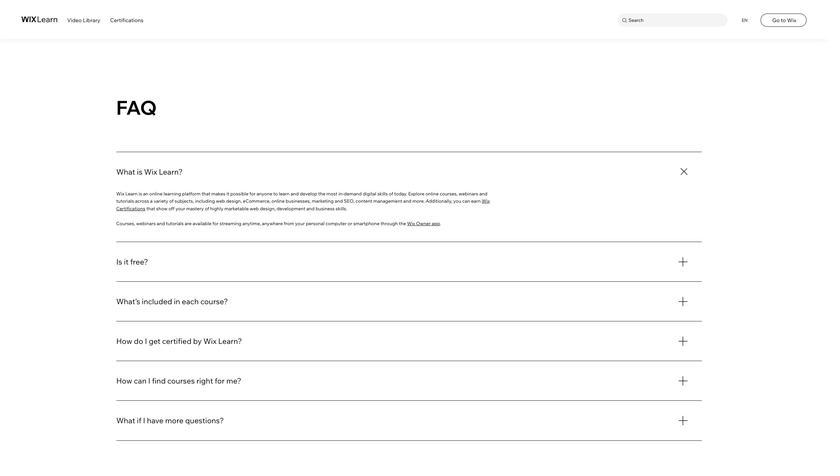 Task type: describe. For each thing, give the bounding box(es) containing it.
is it free?
[[116, 257, 148, 267]]

0 vertical spatial is
[[137, 167, 142, 177]]

and down wix learn is an online learning platform that makes it possible for anyone to learn and develop the most in-demand digital skills of today. explore online courses, webinars and tutorials across a variety of subjects, including web design, ecommerce, online businesses, marketing and seo, content management and more. additionally, you can earn
[[307, 206, 315, 212]]

that inside wix learn is an online learning platform that makes it possible for anyone to learn and develop the most in-demand digital skills of today. explore online courses, webinars and tutorials across a variety of subjects, including web design, ecommerce, online businesses, marketing and seo, content management and more. additionally, you can earn
[[202, 191, 210, 197]]

0 vertical spatial certifications
[[110, 17, 143, 24]]

wix left owner on the right
[[407, 220, 415, 226]]

i for get
[[145, 337, 147, 346]]

ecommerce,
[[243, 198, 271, 204]]

anytime,
[[243, 220, 261, 226]]

is
[[116, 257, 122, 267]]

and down in-
[[335, 198, 343, 204]]

1 horizontal spatial your
[[295, 220, 305, 226]]

can inside wix learn is an online learning platform that makes it possible for anyone to learn and develop the most in-demand digital skills of today. explore online courses, webinars and tutorials across a variety of subjects, including web design, ecommerce, online businesses, marketing and seo, content management and more. additionally, you can earn
[[463, 198, 470, 204]]

personal
[[306, 220, 325, 226]]

.
[[440, 220, 441, 226]]

explore
[[409, 191, 425, 197]]

and down show
[[157, 220, 165, 226]]

2 horizontal spatial online
[[426, 191, 439, 197]]

0 horizontal spatial learn?
[[159, 167, 183, 177]]

video library
[[67, 17, 100, 24]]

highly
[[210, 206, 223, 212]]

businesses,
[[286, 198, 311, 204]]

wix certifications
[[116, 198, 490, 212]]

how do i get certified by wix learn?
[[116, 337, 242, 346]]

wix right by
[[204, 337, 217, 346]]

the for develop
[[318, 191, 326, 197]]

to inside go to wix link
[[781, 17, 786, 24]]

that show off your mastery of highly marketable web design, development and business skills.
[[145, 206, 347, 212]]

app
[[432, 220, 440, 226]]

courses, webinars and tutorials are available for streaming anytime, anywhere from your personal computer or smartphone through the wix owner app .
[[116, 220, 441, 226]]

certified
[[162, 337, 192, 346]]

you
[[454, 198, 462, 204]]

through
[[381, 220, 398, 226]]

find
[[152, 376, 166, 386]]

across
[[135, 198, 149, 204]]

webinars inside wix learn is an online learning platform that makes it possible for anyone to learn and develop the most in-demand digital skills of today. explore online courses, webinars and tutorials across a variety of subjects, including web design, ecommerce, online businesses, marketing and seo, content management and more. additionally, you can earn
[[459, 191, 479, 197]]

what for what is wix learn?
[[116, 167, 135, 177]]

if
[[137, 416, 141, 425]]

do
[[134, 337, 143, 346]]

courses,
[[440, 191, 458, 197]]

demand
[[344, 191, 362, 197]]

makes
[[212, 191, 225, 197]]

video
[[67, 17, 82, 24]]

each
[[182, 297, 199, 306]]

0 horizontal spatial your
[[176, 206, 185, 212]]

included
[[142, 297, 172, 306]]

in-
[[339, 191, 344, 197]]

wix certifications link
[[116, 198, 490, 212]]

i for find
[[148, 376, 150, 386]]

wix right go
[[788, 17, 797, 24]]

or
[[348, 220, 352, 226]]

available
[[193, 220, 212, 226]]

go to wix
[[773, 17, 797, 24]]

Search text field
[[627, 16, 726, 25]]

skills
[[378, 191, 388, 197]]

owner
[[416, 220, 431, 226]]

develop
[[300, 191, 317, 197]]

off
[[169, 206, 175, 212]]

courses
[[167, 376, 195, 386]]

marketable
[[225, 206, 249, 212]]

and down today.
[[403, 198, 412, 204]]

content
[[356, 198, 373, 204]]

and up businesses,
[[291, 191, 299, 197]]

a
[[150, 198, 153, 204]]

subjects,
[[175, 198, 194, 204]]

free?
[[130, 257, 148, 267]]

what's
[[116, 297, 140, 306]]

from
[[284, 220, 294, 226]]

wix up an
[[144, 167, 157, 177]]

1 vertical spatial that
[[146, 206, 155, 212]]

more
[[165, 416, 184, 425]]

platform
[[182, 191, 201, 197]]

what is wix learn?
[[116, 167, 183, 177]]

1 horizontal spatial learn?
[[218, 337, 242, 346]]

en
[[742, 18, 748, 23]]

en button
[[738, 14, 751, 27]]

how for how do i get certified by wix learn?
[[116, 337, 132, 346]]

for for me?
[[215, 376, 225, 386]]

video library link
[[67, 17, 100, 24]]

tutorials inside wix learn is an online learning platform that makes it possible for anyone to learn and develop the most in-demand digital skills of today. explore online courses, webinars and tutorials across a variety of subjects, including web design, ecommerce, online businesses, marketing and seo, content management and more. additionally, you can earn
[[116, 198, 134, 204]]

streaming
[[220, 220, 242, 226]]



Task type: locate. For each thing, give the bounding box(es) containing it.
it right is
[[124, 257, 129, 267]]

go to wix link
[[761, 14, 807, 27]]

what
[[116, 167, 135, 177], [116, 416, 135, 425]]

tutorials left are
[[166, 220, 184, 226]]

your right from
[[295, 220, 305, 226]]

0 vertical spatial it
[[227, 191, 229, 197]]

including
[[195, 198, 215, 204]]

tutorials down the learn
[[116, 198, 134, 204]]

is
[[137, 167, 142, 177], [139, 191, 142, 197]]

learning
[[164, 191, 181, 197]]

for
[[250, 191, 256, 197], [213, 220, 219, 226], [215, 376, 225, 386]]

1 vertical spatial what
[[116, 416, 135, 425]]

what if i have more questions?
[[116, 416, 224, 425]]

how
[[116, 337, 132, 346], [116, 376, 132, 386]]

1 vertical spatial learn?
[[218, 337, 242, 346]]

to right go
[[781, 17, 786, 24]]

2 how from the top
[[116, 376, 132, 386]]

1 horizontal spatial webinars
[[459, 191, 479, 197]]

1 horizontal spatial that
[[202, 191, 210, 197]]

skills.
[[336, 206, 347, 212]]

wix right earn
[[482, 198, 490, 204]]

1 vertical spatial certifications
[[116, 206, 145, 212]]

1 vertical spatial the
[[399, 220, 406, 226]]

in
[[174, 297, 180, 306]]

business
[[316, 206, 335, 212]]

online
[[149, 191, 163, 197], [426, 191, 439, 197], [272, 198, 285, 204]]

library
[[83, 17, 100, 24]]

0 horizontal spatial to
[[274, 191, 278, 197]]

1 vertical spatial of
[[169, 198, 174, 204]]

wix inside wix certifications
[[482, 198, 490, 204]]

learn? right by
[[218, 337, 242, 346]]

for right available
[[213, 220, 219, 226]]

the right through
[[399, 220, 406, 226]]

course?
[[201, 297, 228, 306]]

0 horizontal spatial web
[[216, 198, 225, 204]]

smartphone
[[353, 220, 380, 226]]

what's included in each course?
[[116, 297, 228, 306]]

what left if
[[116, 416, 135, 425]]

i right do
[[145, 337, 147, 346]]

0 vertical spatial how
[[116, 337, 132, 346]]

1 horizontal spatial the
[[399, 220, 406, 226]]

0 vertical spatial what
[[116, 167, 135, 177]]

today.
[[394, 191, 407, 197]]

of down including at left top
[[205, 206, 209, 212]]

that down a
[[146, 206, 155, 212]]

earn
[[471, 198, 481, 204]]

that
[[202, 191, 210, 197], [146, 206, 155, 212]]

1 horizontal spatial web
[[250, 206, 259, 212]]

it inside wix learn is an online learning platform that makes it possible for anyone to learn and develop the most in-demand digital skills of today. explore online courses, webinars and tutorials across a variety of subjects, including web design, ecommerce, online businesses, marketing and seo, content management and more. additionally, you can earn
[[227, 191, 229, 197]]

wix learn is an online learning platform that makes it possible for anyone to learn and develop the most in-demand digital skills of today. explore online courses, webinars and tutorials across a variety of subjects, including web design, ecommerce, online businesses, marketing and seo, content management and more. additionally, you can earn
[[116, 191, 488, 204]]

design, inside wix learn is an online learning platform that makes it possible for anyone to learn and develop the most in-demand digital skills of today. explore online courses, webinars and tutorials across a variety of subjects, including web design, ecommerce, online businesses, marketing and seo, content management and more. additionally, you can earn
[[226, 198, 242, 204]]

0 horizontal spatial that
[[146, 206, 155, 212]]

more.
[[413, 198, 425, 204]]

0 vertical spatial tutorials
[[116, 198, 134, 204]]

me?
[[226, 376, 241, 386]]

management
[[374, 198, 402, 204]]

certifications link
[[110, 17, 143, 24]]

0 horizontal spatial online
[[149, 191, 163, 197]]

2 vertical spatial of
[[205, 206, 209, 212]]

your
[[176, 206, 185, 212], [295, 220, 305, 226]]

most
[[327, 191, 338, 197]]

how can i find courses right for me?
[[116, 376, 241, 386]]

is up the learn
[[137, 167, 142, 177]]

0 vertical spatial web
[[216, 198, 225, 204]]

anywhere
[[262, 220, 283, 226]]

are
[[185, 220, 192, 226]]

1 horizontal spatial can
[[463, 198, 470, 204]]

2 what from the top
[[116, 416, 135, 425]]

2 horizontal spatial of
[[389, 191, 393, 197]]

2 vertical spatial for
[[215, 376, 225, 386]]

design, up marketable
[[226, 198, 242, 204]]

right
[[197, 376, 213, 386]]

variety
[[154, 198, 168, 204]]

of up off
[[169, 198, 174, 204]]

what for what if i have more questions?
[[116, 416, 135, 425]]

design, down ecommerce,
[[260, 206, 276, 212]]

the for through
[[399, 220, 406, 226]]

1 vertical spatial it
[[124, 257, 129, 267]]

is left an
[[139, 191, 142, 197]]

1 vertical spatial webinars
[[136, 220, 156, 226]]

digital
[[363, 191, 377, 197]]

wix left the learn
[[116, 191, 124, 197]]

menu bar
[[0, 0, 829, 39]]

web down makes
[[216, 198, 225, 204]]

0 horizontal spatial can
[[134, 376, 147, 386]]

web inside wix learn is an online learning platform that makes it possible for anyone to learn and develop the most in-demand digital skills of today. explore online courses, webinars and tutorials across a variety of subjects, including web design, ecommerce, online businesses, marketing and seo, content management and more. additionally, you can earn
[[216, 198, 225, 204]]

1 vertical spatial for
[[213, 220, 219, 226]]

0 vertical spatial to
[[781, 17, 786, 24]]

to inside wix learn is an online learning platform that makes it possible for anyone to learn and develop the most in-demand digital skills of today. explore online courses, webinars and tutorials across a variety of subjects, including web design, ecommerce, online businesses, marketing and seo, content management and more. additionally, you can earn
[[274, 191, 278, 197]]

the inside wix learn is an online learning platform that makes it possible for anyone to learn and develop the most in-demand digital skills of today. explore online courses, webinars and tutorials across a variety of subjects, including web design, ecommerce, online businesses, marketing and seo, content management and more. additionally, you can earn
[[318, 191, 326, 197]]

i for have
[[143, 416, 145, 425]]

0 horizontal spatial design,
[[226, 198, 242, 204]]

development
[[277, 206, 306, 212]]

2 vertical spatial i
[[143, 416, 145, 425]]

questions?
[[185, 416, 224, 425]]

i left 'find'
[[148, 376, 150, 386]]

1 vertical spatial design,
[[260, 206, 276, 212]]

computer
[[326, 220, 347, 226]]

1 vertical spatial is
[[139, 191, 142, 197]]

1 what from the top
[[116, 167, 135, 177]]

online down learn
[[272, 198, 285, 204]]

and
[[291, 191, 299, 197], [480, 191, 488, 197], [335, 198, 343, 204], [403, 198, 412, 204], [307, 206, 315, 212], [157, 220, 165, 226]]

1 vertical spatial your
[[295, 220, 305, 226]]

online up additionally,
[[426, 191, 439, 197]]

1 horizontal spatial of
[[205, 206, 209, 212]]

get
[[149, 337, 161, 346]]

by
[[193, 337, 202, 346]]

1 vertical spatial how
[[116, 376, 132, 386]]

your down subjects,
[[176, 206, 185, 212]]

for up ecommerce,
[[250, 191, 256, 197]]

to left learn
[[274, 191, 278, 197]]

can left 'find'
[[134, 376, 147, 386]]

0 horizontal spatial it
[[124, 257, 129, 267]]

go
[[773, 17, 780, 24]]

of up management
[[389, 191, 393, 197]]

wix
[[788, 17, 797, 24], [144, 167, 157, 177], [116, 191, 124, 197], [482, 198, 490, 204], [407, 220, 415, 226], [204, 337, 217, 346]]

1 vertical spatial i
[[148, 376, 150, 386]]

0 horizontal spatial the
[[318, 191, 326, 197]]

have
[[147, 416, 164, 425]]

show
[[156, 206, 168, 212]]

1 vertical spatial web
[[250, 206, 259, 212]]

0 vertical spatial the
[[318, 191, 326, 197]]

0 vertical spatial can
[[463, 198, 470, 204]]

0 horizontal spatial of
[[169, 198, 174, 204]]

mastery
[[186, 206, 204, 212]]

i right if
[[143, 416, 145, 425]]

0 vertical spatial of
[[389, 191, 393, 197]]

and up earn
[[480, 191, 488, 197]]

online up a
[[149, 191, 163, 197]]

for for streaming
[[213, 220, 219, 226]]

learn?
[[159, 167, 183, 177], [218, 337, 242, 346]]

certifications inside wix certifications
[[116, 206, 145, 212]]

learn
[[279, 191, 290, 197]]

1 horizontal spatial to
[[781, 17, 786, 24]]

1 vertical spatial tutorials
[[166, 220, 184, 226]]

for inside wix learn is an online learning platform that makes it possible for anyone to learn and develop the most in-demand digital skills of today. explore online courses, webinars and tutorials across a variety of subjects, including web design, ecommerce, online businesses, marketing and seo, content management and more. additionally, you can earn
[[250, 191, 256, 197]]

seo,
[[344, 198, 355, 204]]

0 vertical spatial webinars
[[459, 191, 479, 197]]

wix inside wix learn is an online learning platform that makes it possible for anyone to learn and develop the most in-demand digital skills of today. explore online courses, webinars and tutorials across a variety of subjects, including web design, ecommerce, online businesses, marketing and seo, content management and more. additionally, you can earn
[[116, 191, 124, 197]]

webinars right courses,
[[136, 220, 156, 226]]

1 horizontal spatial it
[[227, 191, 229, 197]]

it right makes
[[227, 191, 229, 197]]

menu bar containing video library
[[0, 0, 829, 39]]

to
[[781, 17, 786, 24], [274, 191, 278, 197]]

learn? up learning
[[159, 167, 183, 177]]

1 how from the top
[[116, 337, 132, 346]]

courses,
[[116, 220, 135, 226]]

web down ecommerce,
[[250, 206, 259, 212]]

0 vertical spatial for
[[250, 191, 256, 197]]

certifications
[[110, 17, 143, 24], [116, 206, 145, 212]]

the
[[318, 191, 326, 197], [399, 220, 406, 226]]

0 vertical spatial learn?
[[159, 167, 183, 177]]

faq
[[116, 95, 157, 120]]

0 horizontal spatial webinars
[[136, 220, 156, 226]]

can
[[463, 198, 470, 204], [134, 376, 147, 386]]

an
[[143, 191, 148, 197]]

0 vertical spatial i
[[145, 337, 147, 346]]

0 horizontal spatial tutorials
[[116, 198, 134, 204]]

1 horizontal spatial online
[[272, 198, 285, 204]]

1 vertical spatial can
[[134, 376, 147, 386]]

can right you
[[463, 198, 470, 204]]

anyone
[[257, 191, 272, 197]]

0 vertical spatial your
[[176, 206, 185, 212]]

0 vertical spatial that
[[202, 191, 210, 197]]

it
[[227, 191, 229, 197], [124, 257, 129, 267]]

1 horizontal spatial tutorials
[[166, 220, 184, 226]]

learn
[[125, 191, 138, 197]]

the up the marketing
[[318, 191, 326, 197]]

1 vertical spatial to
[[274, 191, 278, 197]]

how for how can i find courses right for me?
[[116, 376, 132, 386]]

additionally,
[[426, 198, 453, 204]]

marketing
[[312, 198, 334, 204]]

wix owner app link
[[407, 220, 440, 226]]

what up the learn
[[116, 167, 135, 177]]

0 vertical spatial design,
[[226, 198, 242, 204]]

webinars
[[459, 191, 479, 197], [136, 220, 156, 226]]

of
[[389, 191, 393, 197], [169, 198, 174, 204], [205, 206, 209, 212]]

design,
[[226, 198, 242, 204], [260, 206, 276, 212]]

webinars up earn
[[459, 191, 479, 197]]

that up including at left top
[[202, 191, 210, 197]]

possible
[[230, 191, 249, 197]]

for left me?
[[215, 376, 225, 386]]

1 horizontal spatial design,
[[260, 206, 276, 212]]

is inside wix learn is an online learning platform that makes it possible for anyone to learn and develop the most in-demand digital skills of today. explore online courses, webinars and tutorials across a variety of subjects, including web design, ecommerce, online businesses, marketing and seo, content management and more. additionally, you can earn
[[139, 191, 142, 197]]



Task type: vqa. For each thing, say whether or not it's contained in the screenshot.
bottommost The Can
yes



